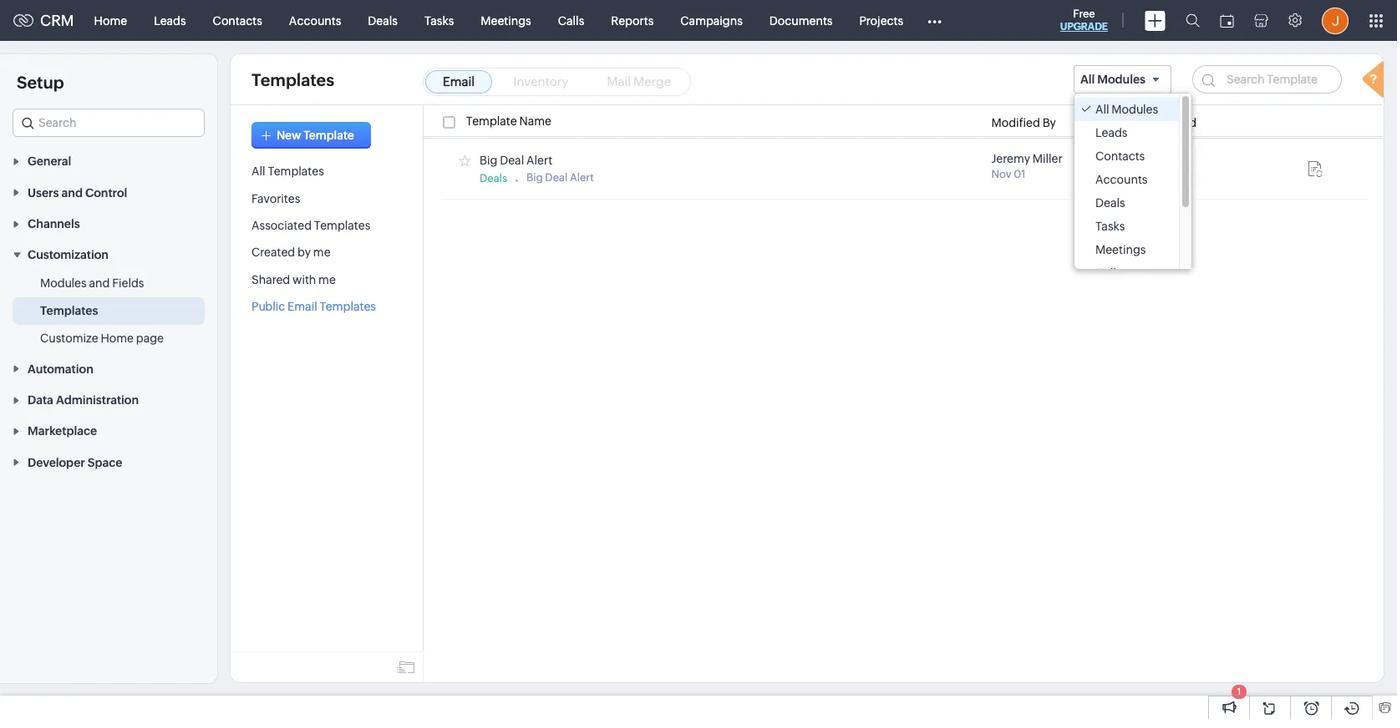 Task type: vqa. For each thing, say whether or not it's contained in the screenshot.
button
no



Task type: locate. For each thing, give the bounding box(es) containing it.
leads inside tree
[[1096, 126, 1128, 140]]

favorites
[[252, 192, 300, 205]]

customize
[[40, 332, 98, 346]]

0 horizontal spatial alert
[[527, 154, 553, 167]]

0 horizontal spatial accounts
[[289, 14, 341, 27]]

and for modules
[[89, 277, 110, 290]]

1 vertical spatial modules
[[1112, 103, 1159, 116]]

deal
[[500, 154, 524, 167], [545, 171, 568, 184]]

contacts link
[[199, 0, 276, 41]]

and
[[61, 186, 83, 200], [89, 277, 110, 290]]

profile element
[[1313, 0, 1359, 41]]

deals
[[368, 14, 398, 27], [480, 172, 507, 184], [1096, 197, 1126, 210]]

home
[[94, 14, 127, 27], [101, 332, 134, 346]]

big deal alert
[[480, 154, 553, 167], [527, 171, 594, 184]]

Search text field
[[13, 110, 204, 136]]

all up favorites
[[252, 165, 265, 178]]

email up template name
[[443, 74, 475, 89]]

1 horizontal spatial and
[[89, 277, 110, 290]]

deals inside tree
[[1096, 197, 1126, 210]]

leads left the last
[[1096, 126, 1128, 140]]

1 vertical spatial accounts
[[1096, 173, 1148, 187]]

1 vertical spatial template
[[304, 129, 354, 142]]

modules for the all modules field
[[1098, 73, 1146, 86]]

1 vertical spatial contacts
[[1096, 150, 1146, 163]]

me right with
[[319, 273, 336, 287]]

0 vertical spatial leads
[[154, 14, 186, 27]]

tasks link
[[411, 0, 468, 41]]

home up automation 'dropdown button'
[[101, 332, 134, 346]]

me right the by
[[313, 246, 331, 259]]

by
[[298, 246, 311, 259]]

last used
[[1145, 116, 1197, 130]]

contacts right leads link
[[213, 14, 262, 27]]

Other Modules field
[[917, 7, 953, 34]]

1 vertical spatial leads
[[1096, 126, 1128, 140]]

and for users
[[61, 186, 83, 200]]

0 vertical spatial accounts
[[289, 14, 341, 27]]

0 vertical spatial all
[[1081, 73, 1095, 86]]

1 vertical spatial big deal alert
[[527, 171, 594, 184]]

1 horizontal spatial template
[[466, 115, 517, 128]]

template left name
[[466, 115, 517, 128]]

1 horizontal spatial deals
[[480, 172, 507, 184]]

0 vertical spatial meetings
[[481, 14, 531, 27]]

new
[[277, 129, 301, 142]]

1 vertical spatial calls
[[1096, 267, 1122, 280]]

templates down shared with me at the left
[[320, 300, 376, 314]]

accounts left deals "link"
[[289, 14, 341, 27]]

public email templates link
[[252, 300, 376, 314]]

with
[[293, 273, 316, 287]]

email
[[443, 74, 475, 89], [288, 300, 317, 314]]

all down upgrade
[[1081, 73, 1095, 86]]

shared with me link
[[252, 273, 336, 287]]

modified
[[992, 116, 1041, 130]]

modules up the last
[[1098, 73, 1146, 86]]

campaigns link
[[667, 0, 756, 41]]

leads link
[[141, 0, 199, 41]]

modules inside customization region
[[40, 277, 87, 290]]

setup
[[17, 73, 64, 92]]

deal down big deal alert link at left
[[545, 171, 568, 184]]

contacts down the last
[[1096, 150, 1146, 163]]

1 horizontal spatial big
[[527, 171, 543, 184]]

automation
[[28, 363, 93, 376]]

1 vertical spatial meetings
[[1096, 243, 1146, 257]]

all inside field
[[1081, 73, 1095, 86]]

01
[[1014, 168, 1026, 181]]

meetings link
[[468, 0, 545, 41]]

deal down template name
[[500, 154, 524, 167]]

0 horizontal spatial contacts
[[213, 14, 262, 27]]

customization button
[[0, 239, 217, 270]]

customize home page
[[40, 332, 164, 346]]

templates
[[252, 70, 334, 89], [268, 165, 324, 178], [314, 219, 371, 232], [320, 300, 376, 314], [40, 305, 98, 318]]

template
[[466, 115, 517, 128], [304, 129, 354, 142]]

all down the all modules field
[[1096, 103, 1110, 116]]

0 horizontal spatial template
[[304, 129, 354, 142]]

shared with me
[[252, 273, 336, 287]]

documents
[[770, 14, 833, 27]]

0 vertical spatial contacts
[[213, 14, 262, 27]]

big deal alert down big deal alert link at left
[[527, 171, 594, 184]]

modified by
[[992, 116, 1057, 130]]

templates up favorites
[[268, 165, 324, 178]]

0 vertical spatial email
[[443, 74, 475, 89]]

home right the 'crm'
[[94, 14, 127, 27]]

1 horizontal spatial deal
[[545, 171, 568, 184]]

big down template name
[[480, 154, 498, 167]]

used
[[1170, 116, 1197, 130]]

0 vertical spatial tasks
[[425, 14, 454, 27]]

contacts inside "link"
[[213, 14, 262, 27]]

profile image
[[1323, 7, 1349, 34]]

and inside dropdown button
[[61, 186, 83, 200]]

0 vertical spatial template
[[466, 115, 517, 128]]

alert
[[527, 154, 553, 167], [570, 171, 594, 184]]

nov
[[992, 168, 1012, 181]]

marketplace button
[[0, 416, 217, 447]]

big
[[480, 154, 498, 167], [527, 171, 543, 184]]

modules inside field
[[1098, 73, 1146, 86]]

0 horizontal spatial leads
[[154, 14, 186, 27]]

2 vertical spatial deals
[[1096, 197, 1126, 210]]

0 horizontal spatial and
[[61, 186, 83, 200]]

tasks inside tasks "link"
[[425, 14, 454, 27]]

1 horizontal spatial meetings
[[1096, 243, 1146, 257]]

1 vertical spatial email
[[288, 300, 317, 314]]

and inside customization region
[[89, 277, 110, 290]]

modules for tree containing all modules
[[1112, 103, 1159, 116]]

new template
[[277, 129, 354, 142]]

1 vertical spatial tasks
[[1096, 220, 1126, 233]]

leads
[[154, 14, 186, 27], [1096, 126, 1128, 140]]

public email templates
[[252, 300, 376, 314]]

modules down the all modules field
[[1112, 103, 1159, 116]]

big down big deal alert link at left
[[527, 171, 543, 184]]

and left fields
[[89, 277, 110, 290]]

2 horizontal spatial deals
[[1096, 197, 1126, 210]]

all modules inside field
[[1081, 73, 1146, 86]]

modules inside tree
[[1112, 103, 1159, 116]]

users
[[28, 186, 59, 200]]

tree containing all modules
[[1075, 94, 1192, 285]]

all modules
[[1081, 73, 1146, 86], [1096, 103, 1159, 116]]

deals inside deals "link"
[[368, 14, 398, 27]]

leads right home link
[[154, 14, 186, 27]]

big deal alert down template name
[[480, 154, 553, 167]]

1 horizontal spatial email
[[443, 74, 475, 89]]

me
[[313, 246, 331, 259], [319, 273, 336, 287]]

modules up templates link
[[40, 277, 87, 290]]

calls
[[558, 14, 585, 27], [1096, 267, 1122, 280]]

accounts
[[289, 14, 341, 27], [1096, 173, 1148, 187]]

accounts inside tree
[[1096, 173, 1148, 187]]

template right the new
[[304, 129, 354, 142]]

0 vertical spatial modules
[[1098, 73, 1146, 86]]

accounts down the last
[[1096, 173, 1148, 187]]

1 vertical spatial me
[[319, 273, 336, 287]]

marketplace
[[28, 425, 97, 438]]

0 vertical spatial me
[[313, 246, 331, 259]]

1 horizontal spatial accounts
[[1096, 173, 1148, 187]]

1 horizontal spatial alert
[[570, 171, 594, 184]]

0 horizontal spatial deals
[[368, 14, 398, 27]]

1 vertical spatial home
[[101, 332, 134, 346]]

0 vertical spatial deals
[[368, 14, 398, 27]]

email down with
[[288, 300, 317, 314]]

me for created by me
[[313, 246, 331, 259]]

1 horizontal spatial tasks
[[1096, 220, 1126, 233]]

all modules down the all modules field
[[1096, 103, 1159, 116]]

1 horizontal spatial leads
[[1096, 126, 1128, 140]]

automation button
[[0, 353, 217, 384]]

tasks
[[425, 14, 454, 27], [1096, 220, 1126, 233]]

contacts
[[213, 14, 262, 27], [1096, 150, 1146, 163]]

templates up customize
[[40, 305, 98, 318]]

and right users
[[61, 186, 83, 200]]

all modules down upgrade
[[1081, 73, 1146, 86]]

0 horizontal spatial tasks
[[425, 14, 454, 27]]

0 vertical spatial big
[[480, 154, 498, 167]]

tree
[[1075, 94, 1192, 285]]

2 vertical spatial modules
[[40, 277, 87, 290]]

0 vertical spatial and
[[61, 186, 83, 200]]

create menu image
[[1145, 10, 1166, 31]]

associated templates
[[252, 219, 371, 232]]

all
[[1081, 73, 1095, 86], [1096, 103, 1110, 116], [252, 165, 265, 178]]

template name
[[466, 115, 552, 128]]

1 vertical spatial and
[[89, 277, 110, 290]]

meetings
[[481, 14, 531, 27], [1096, 243, 1146, 257]]

1
[[1238, 687, 1242, 697]]

1 vertical spatial big
[[527, 171, 543, 184]]

1 vertical spatial alert
[[570, 171, 594, 184]]

shared
[[252, 273, 290, 287]]

0 vertical spatial all modules
[[1081, 73, 1146, 86]]

templates link
[[40, 303, 98, 320]]

0 vertical spatial deal
[[500, 154, 524, 167]]

1 horizontal spatial contacts
[[1096, 150, 1146, 163]]

None field
[[13, 109, 205, 137]]

projects
[[860, 14, 904, 27]]

developer
[[28, 456, 85, 470]]

0 vertical spatial calls
[[558, 14, 585, 27]]

0 horizontal spatial meetings
[[481, 14, 531, 27]]

data administration
[[28, 394, 139, 407]]



Task type: describe. For each thing, give the bounding box(es) containing it.
associated templates link
[[252, 219, 371, 232]]

templates up created by me link
[[314, 219, 371, 232]]

users and control button
[[0, 177, 217, 208]]

modules and fields
[[40, 277, 144, 290]]

calendar image
[[1221, 14, 1235, 27]]

Search Template text field
[[1193, 65, 1343, 94]]

created
[[252, 246, 295, 259]]

home inside customization region
[[101, 332, 134, 346]]

email link
[[426, 70, 493, 94]]

upgrade
[[1061, 21, 1109, 33]]

data
[[28, 394, 53, 407]]

All Modules field
[[1074, 65, 1172, 94]]

associated
[[252, 219, 312, 232]]

0 horizontal spatial email
[[288, 300, 317, 314]]

1 vertical spatial all modules
[[1096, 103, 1159, 116]]

deals link
[[355, 0, 411, 41]]

0 horizontal spatial big
[[480, 154, 498, 167]]

name
[[520, 115, 552, 128]]

general button
[[0, 145, 217, 177]]

1 vertical spatial deal
[[545, 171, 568, 184]]

0 vertical spatial alert
[[527, 154, 553, 167]]

administration
[[56, 394, 139, 407]]

accounts link
[[276, 0, 355, 41]]

0 horizontal spatial deal
[[500, 154, 524, 167]]

reports link
[[598, 0, 667, 41]]

free upgrade
[[1061, 8, 1109, 33]]

me for shared with me
[[319, 273, 336, 287]]

template inside button
[[304, 129, 354, 142]]

users and control
[[28, 186, 127, 200]]

tasks inside tree
[[1096, 220, 1126, 233]]

customization region
[[0, 270, 217, 353]]

page
[[136, 332, 164, 346]]

home link
[[81, 0, 141, 41]]

search image
[[1186, 13, 1200, 28]]

contacts inside tree
[[1096, 150, 1146, 163]]

data administration button
[[0, 384, 217, 416]]

general
[[28, 155, 71, 168]]

1 vertical spatial deals
[[480, 172, 507, 184]]

by
[[1043, 116, 1057, 130]]

projects link
[[846, 0, 917, 41]]

templates inside customization region
[[40, 305, 98, 318]]

campaigns
[[681, 14, 743, 27]]

meetings inside 'link'
[[481, 14, 531, 27]]

control
[[85, 186, 127, 200]]

created by me link
[[252, 246, 331, 259]]

all templates
[[252, 165, 324, 178]]

miller
[[1033, 152, 1063, 166]]

customization
[[28, 249, 109, 262]]

templates up the new
[[252, 70, 334, 89]]

crm
[[40, 12, 74, 29]]

jeremy miller nov 01
[[992, 152, 1063, 181]]

free
[[1074, 8, 1096, 20]]

public
[[252, 300, 285, 314]]

email inside the email link
[[443, 74, 475, 89]]

0 vertical spatial home
[[94, 14, 127, 27]]

1 vertical spatial all
[[1096, 103, 1110, 116]]

space
[[88, 456, 122, 470]]

developer space button
[[0, 447, 217, 478]]

reports
[[611, 14, 654, 27]]

created by me
[[252, 246, 331, 259]]

last
[[1145, 116, 1167, 130]]

jeremy miller link
[[992, 152, 1063, 166]]

favorites link
[[252, 192, 300, 205]]

channels button
[[0, 208, 217, 239]]

new template button
[[252, 122, 371, 149]]

0 vertical spatial big deal alert
[[480, 154, 553, 167]]

create menu element
[[1135, 0, 1176, 41]]

big deal alert link
[[480, 154, 553, 167]]

search element
[[1176, 0, 1211, 41]]

0 horizontal spatial calls
[[558, 14, 585, 27]]

calls link
[[545, 0, 598, 41]]

fields
[[112, 277, 144, 290]]

modules and fields link
[[40, 275, 144, 292]]

jeremy
[[992, 152, 1031, 166]]

crm link
[[13, 12, 74, 29]]

accounts inside accounts link
[[289, 14, 341, 27]]

1 horizontal spatial calls
[[1096, 267, 1122, 280]]

2 vertical spatial all
[[252, 165, 265, 178]]

developer space
[[28, 456, 122, 470]]

all templates link
[[252, 165, 324, 178]]

channels
[[28, 217, 80, 231]]

documents link
[[756, 0, 846, 41]]

customize home page link
[[40, 331, 164, 347]]



